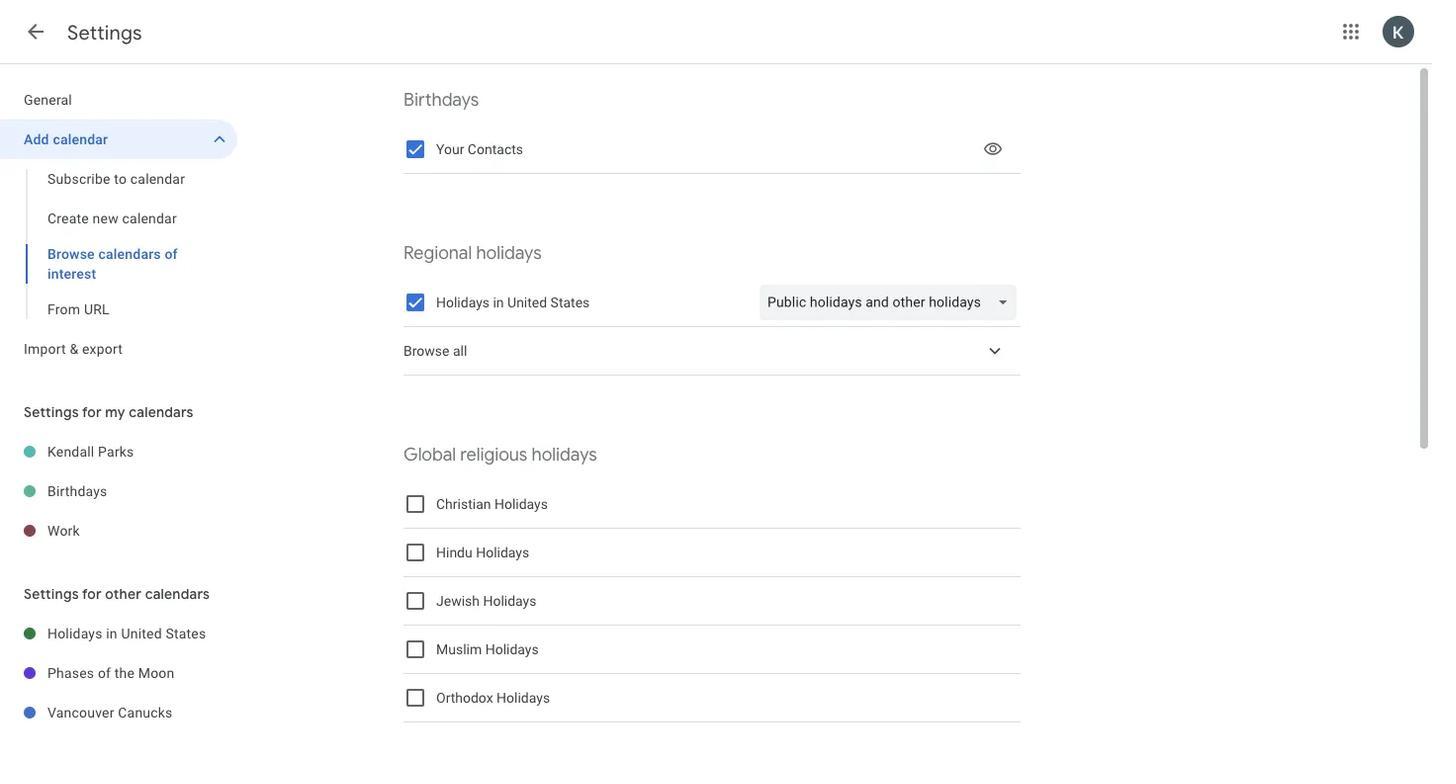 Task type: describe. For each thing, give the bounding box(es) containing it.
phases of the moon
[[47, 665, 175, 682]]

orthodox holidays
[[436, 690, 550, 707]]

for for my
[[82, 404, 102, 421]]

of inside tree item
[[98, 665, 111, 682]]

go back image
[[24, 20, 47, 44]]

work tree item
[[0, 511, 237, 551]]

1 horizontal spatial states
[[551, 295, 590, 311]]

settings for my calendars
[[24, 404, 194, 421]]

canucks
[[118, 705, 173, 721]]

create
[[47, 210, 89, 227]]

contacts
[[468, 141, 523, 158]]

calendars inside browse calendars of interest
[[98, 246, 161, 262]]

settings for settings for other calendars
[[24, 586, 79, 603]]

from url
[[47, 301, 110, 318]]

vancouver canucks tree item
[[0, 693, 237, 733]]

phases
[[47, 665, 94, 682]]

states inside tree item
[[166, 626, 206, 642]]

jewish holidays
[[436, 593, 537, 610]]

phases of the moon link
[[47, 654, 237, 693]]

1 horizontal spatial in
[[493, 295, 504, 311]]

christian
[[436, 496, 491, 513]]

kendall parks tree item
[[0, 432, 237, 472]]

1 horizontal spatial holidays in united states
[[436, 295, 590, 311]]

from
[[47, 301, 80, 318]]

phases of the moon tree item
[[0, 654, 237, 693]]

import
[[24, 341, 66, 357]]

united inside tree item
[[121, 626, 162, 642]]

vancouver canucks
[[47, 705, 173, 721]]

tree containing general
[[0, 80, 237, 369]]

vancouver
[[47, 705, 114, 721]]

hindu holidays
[[436, 545, 529, 561]]

new
[[93, 210, 119, 227]]

work link
[[47, 511, 237, 551]]

export
[[82, 341, 123, 357]]

settings for other calendars
[[24, 586, 210, 603]]

import & export
[[24, 341, 123, 357]]

holidays in united states inside holidays in united states link
[[47, 626, 206, 642]]

global
[[404, 444, 456, 466]]

settings for other calendars tree
[[0, 614, 237, 733]]

the
[[115, 665, 135, 682]]

birthdays inside tree item
[[47, 483, 107, 500]]

to
[[114, 171, 127, 187]]

settings for settings for my calendars
[[24, 404, 79, 421]]

regional holidays
[[404, 242, 542, 265]]

regional
[[404, 242, 472, 265]]

holidays for christian holidays
[[495, 496, 548, 513]]

calendar for subscribe to calendar
[[130, 171, 185, 187]]

all
[[453, 343, 467, 359]]

settings for my calendars tree
[[0, 432, 237, 551]]

holidays for hindu holidays
[[476, 545, 529, 561]]

birthdays link
[[47, 472, 237, 511]]

settings heading
[[67, 20, 142, 45]]

holidays in united states tree item
[[0, 614, 237, 654]]

holidays for muslim holidays
[[485, 642, 539, 658]]

add calendar
[[24, 131, 108, 147]]

url
[[84, 301, 110, 318]]

0 vertical spatial holidays
[[476, 242, 542, 265]]

your contacts
[[436, 141, 523, 158]]

settings for settings
[[67, 20, 142, 45]]

&
[[70, 341, 78, 357]]



Task type: vqa. For each thing, say whether or not it's contained in the screenshot.
the left Browse
yes



Task type: locate. For each thing, give the bounding box(es) containing it.
jewish
[[436, 593, 480, 610]]

holidays right jewish
[[483, 593, 537, 610]]

calendar up subscribe
[[53, 131, 108, 147]]

holidays right religious
[[532, 444, 597, 466]]

0 horizontal spatial in
[[106, 626, 118, 642]]

christian holidays
[[436, 496, 548, 513]]

interest
[[47, 266, 96, 282]]

birthdays down "kendall"
[[47, 483, 107, 500]]

1 vertical spatial of
[[98, 665, 111, 682]]

0 horizontal spatial birthdays
[[47, 483, 107, 500]]

holidays up phases
[[47, 626, 102, 642]]

holidays right regional
[[476, 242, 542, 265]]

0 vertical spatial settings
[[67, 20, 142, 45]]

2 vertical spatial calendar
[[122, 210, 177, 227]]

moon
[[138, 665, 175, 682]]

2 vertical spatial settings
[[24, 586, 79, 603]]

0 vertical spatial united
[[508, 295, 547, 311]]

1 vertical spatial birthdays
[[47, 483, 107, 500]]

settings
[[67, 20, 142, 45], [24, 404, 79, 421], [24, 586, 79, 603]]

1 horizontal spatial browse
[[404, 343, 450, 359]]

0 vertical spatial calendar
[[53, 131, 108, 147]]

1 vertical spatial calendar
[[130, 171, 185, 187]]

1 vertical spatial in
[[106, 626, 118, 642]]

0 horizontal spatial united
[[121, 626, 162, 642]]

work
[[47, 523, 80, 539]]

subscribe
[[47, 171, 110, 187]]

holidays in united states link
[[47, 614, 237, 654]]

1 vertical spatial for
[[82, 586, 102, 603]]

browse for browse all
[[404, 343, 450, 359]]

1 vertical spatial browse
[[404, 343, 450, 359]]

0 vertical spatial holidays in united states
[[436, 295, 590, 311]]

holidays for jewish holidays
[[483, 593, 537, 610]]

my
[[105, 404, 125, 421]]

holidays up orthodox holidays
[[485, 642, 539, 658]]

settings up "kendall"
[[24, 404, 79, 421]]

your
[[436, 141, 464, 158]]

parks
[[98, 444, 134, 460]]

0 horizontal spatial browse
[[47, 246, 95, 262]]

browse all
[[404, 343, 467, 359]]

1 vertical spatial calendars
[[129, 404, 194, 421]]

0 horizontal spatial of
[[98, 665, 111, 682]]

group
[[0, 159, 237, 329]]

1 vertical spatial united
[[121, 626, 162, 642]]

0 horizontal spatial states
[[166, 626, 206, 642]]

for for other
[[82, 586, 102, 603]]

united
[[508, 295, 547, 311], [121, 626, 162, 642]]

create new calendar
[[47, 210, 177, 227]]

None field
[[760, 285, 1025, 320]]

browse
[[47, 246, 95, 262], [404, 343, 450, 359]]

united up phases of the moon link
[[121, 626, 162, 642]]

tree
[[0, 80, 237, 369]]

in down regional holidays
[[493, 295, 504, 311]]

holidays in united states down the other
[[47, 626, 206, 642]]

holidays right the orthodox
[[497, 690, 550, 707]]

1 for from the top
[[82, 404, 102, 421]]

of down create new calendar
[[165, 246, 178, 262]]

general
[[24, 92, 72, 108]]

of
[[165, 246, 178, 262], [98, 665, 111, 682]]

orthodox
[[436, 690, 493, 707]]

1 vertical spatial settings
[[24, 404, 79, 421]]

0 vertical spatial browse
[[47, 246, 95, 262]]

2 for from the top
[[82, 586, 102, 603]]

calendars for other
[[145, 586, 210, 603]]

subscribe to calendar
[[47, 171, 185, 187]]

browse left 'all'
[[404, 343, 450, 359]]

calendar inside tree item
[[53, 131, 108, 147]]

vancouver canucks link
[[47, 693, 237, 733]]

global religious holidays
[[404, 444, 597, 466]]

holidays inside holidays in united states link
[[47, 626, 102, 642]]

calendars
[[98, 246, 161, 262], [129, 404, 194, 421], [145, 586, 210, 603]]

browse inside 'tree item'
[[404, 343, 450, 359]]

muslim
[[436, 642, 482, 658]]

add
[[24, 131, 49, 147]]

0 vertical spatial for
[[82, 404, 102, 421]]

1 horizontal spatial united
[[508, 295, 547, 311]]

of inside browse calendars of interest
[[165, 246, 178, 262]]

in up phases of the moon
[[106, 626, 118, 642]]

calendar for create new calendar
[[122, 210, 177, 227]]

calendars up holidays in united states link at the left
[[145, 586, 210, 603]]

1 horizontal spatial birthdays
[[404, 89, 479, 111]]

for left my
[[82, 404, 102, 421]]

2 vertical spatial calendars
[[145, 586, 210, 603]]

holidays up 'all'
[[436, 295, 490, 311]]

religious
[[460, 444, 528, 466]]

browse up interest
[[47, 246, 95, 262]]

calendars for my
[[129, 404, 194, 421]]

in
[[493, 295, 504, 311], [106, 626, 118, 642]]

states
[[551, 295, 590, 311], [166, 626, 206, 642]]

birthdays
[[404, 89, 479, 111], [47, 483, 107, 500]]

holidays right hindu
[[476, 545, 529, 561]]

calendar
[[53, 131, 108, 147], [130, 171, 185, 187], [122, 210, 177, 227]]

0 vertical spatial states
[[551, 295, 590, 311]]

kendall
[[47, 444, 94, 460]]

kendall parks
[[47, 444, 134, 460]]

holidays in united states
[[436, 295, 590, 311], [47, 626, 206, 642]]

calendar right new
[[122, 210, 177, 227]]

birthdays tree item
[[0, 472, 237, 511]]

settings down work on the left bottom of page
[[24, 586, 79, 603]]

calendars down create new calendar
[[98, 246, 161, 262]]

for left the other
[[82, 586, 102, 603]]

for
[[82, 404, 102, 421], [82, 586, 102, 603]]

1 vertical spatial holidays
[[532, 444, 597, 466]]

holidays
[[436, 295, 490, 311], [495, 496, 548, 513], [476, 545, 529, 561], [483, 593, 537, 610], [47, 626, 102, 642], [485, 642, 539, 658], [497, 690, 550, 707]]

holidays in united states down regional holidays
[[436, 295, 590, 311]]

browse all tree item
[[404, 327, 1021, 376]]

1 vertical spatial holidays in united states
[[47, 626, 206, 642]]

calendars right my
[[129, 404, 194, 421]]

browse calendars of interest
[[47, 246, 178, 282]]

united down regional holidays
[[508, 295, 547, 311]]

hindu
[[436, 545, 473, 561]]

calendar right "to"
[[130, 171, 185, 187]]

0 horizontal spatial holidays in united states
[[47, 626, 206, 642]]

holidays for orthodox holidays
[[497, 690, 550, 707]]

holidays down global religious holidays
[[495, 496, 548, 513]]

0 vertical spatial birthdays
[[404, 89, 479, 111]]

0 vertical spatial in
[[493, 295, 504, 311]]

browse inside browse calendars of interest
[[47, 246, 95, 262]]

muslim holidays
[[436, 642, 539, 658]]

in inside holidays in united states link
[[106, 626, 118, 642]]

0 vertical spatial calendars
[[98, 246, 161, 262]]

settings right go back image
[[67, 20, 142, 45]]

0 vertical spatial of
[[165, 246, 178, 262]]

of left the
[[98, 665, 111, 682]]

1 horizontal spatial of
[[165, 246, 178, 262]]

browse for browse calendars of interest
[[47, 246, 95, 262]]

holidays
[[476, 242, 542, 265], [532, 444, 597, 466]]

birthdays up your
[[404, 89, 479, 111]]

group containing subscribe to calendar
[[0, 159, 237, 329]]

add calendar tree item
[[0, 120, 237, 159]]

other
[[105, 586, 142, 603]]

1 vertical spatial states
[[166, 626, 206, 642]]



